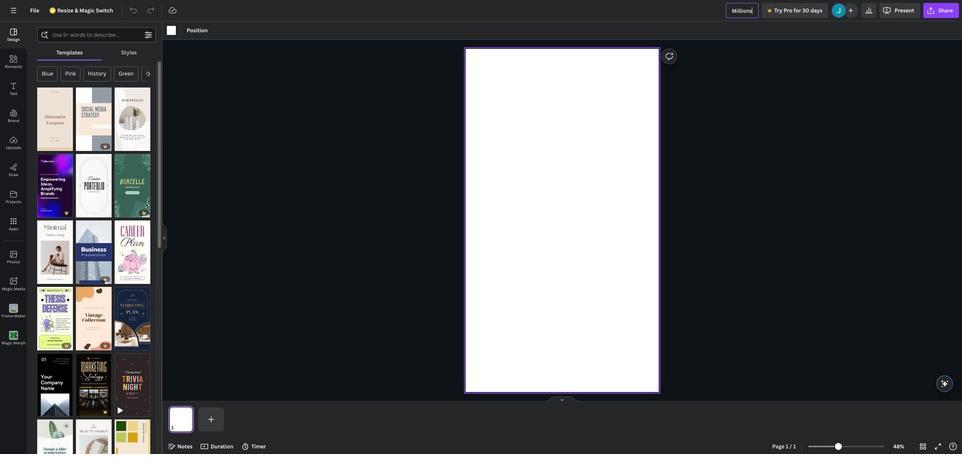 Task type: locate. For each thing, give the bounding box(es) containing it.
Design title text field
[[726, 3, 759, 18]]

earth mobile first presentation group
[[37, 416, 73, 455]]

black and gold minimalist marketing strategy mobile-first presentation group
[[76, 349, 112, 417]]

blue modern business mobile-first presentation group
[[76, 216, 112, 284]]

pink and purple minimalist illustrated career plan presentation (mobile-first) group
[[115, 216, 150, 284]]

#ffffff image
[[167, 26, 176, 35]]

blue and brown minimalist furniture marketing plan presentation group
[[115, 283, 150, 351]]

hide image
[[162, 220, 167, 256]]

page 1 image
[[168, 408, 194, 432]]

hide pages image
[[545, 397, 581, 403]]

black and white corporate technology mobile-first presentation group
[[37, 349, 73, 417]]

minimalist fashion brand catalog mobile presentation group
[[37, 216, 73, 284]]

brown monochrome simple minimalist mobile-first presentation group
[[37, 83, 73, 151]]

side panel tab list
[[0, 21, 27, 352]]



Task type: describe. For each thing, give the bounding box(es) containing it.
main menu bar
[[0, 0, 963, 21]]

beige minimal portfolio mobile presentation group
[[115, 83, 150, 151]]

green and yellow creative restaurant promotion mobile first presentation group
[[115, 150, 150, 218]]

Page title text field
[[177, 425, 180, 432]]

neutral minimalist social media strategy mobile-first presentation group
[[76, 83, 112, 151]]

Zoom button
[[887, 441, 912, 453]]

cream minimalist beauty business mobile first presentation group
[[76, 416, 112, 455]]

beige green simple creative agency responsive presentation group
[[115, 416, 150, 455]]

pink cute chic vintage 90s virtual trivia quiz mobile-first presentation group
[[115, 349, 150, 417]]

cream and brown simple curvy serif typefaces mobile-first presentation group
[[76, 283, 112, 351]]

white and green minimalist creative portfolio mobile first presentation group
[[76, 150, 112, 218]]

black pink purple modern gradient blur creative company profile mobile-first presentation group
[[37, 150, 73, 218]]

Use 5+ words to describe... search field
[[52, 28, 141, 42]]

cream & lime green minimalist thesis defense mobile-first presentation group
[[37, 283, 73, 351]]



Task type: vqa. For each thing, say whether or not it's contained in the screenshot.
the saturday column header
no



